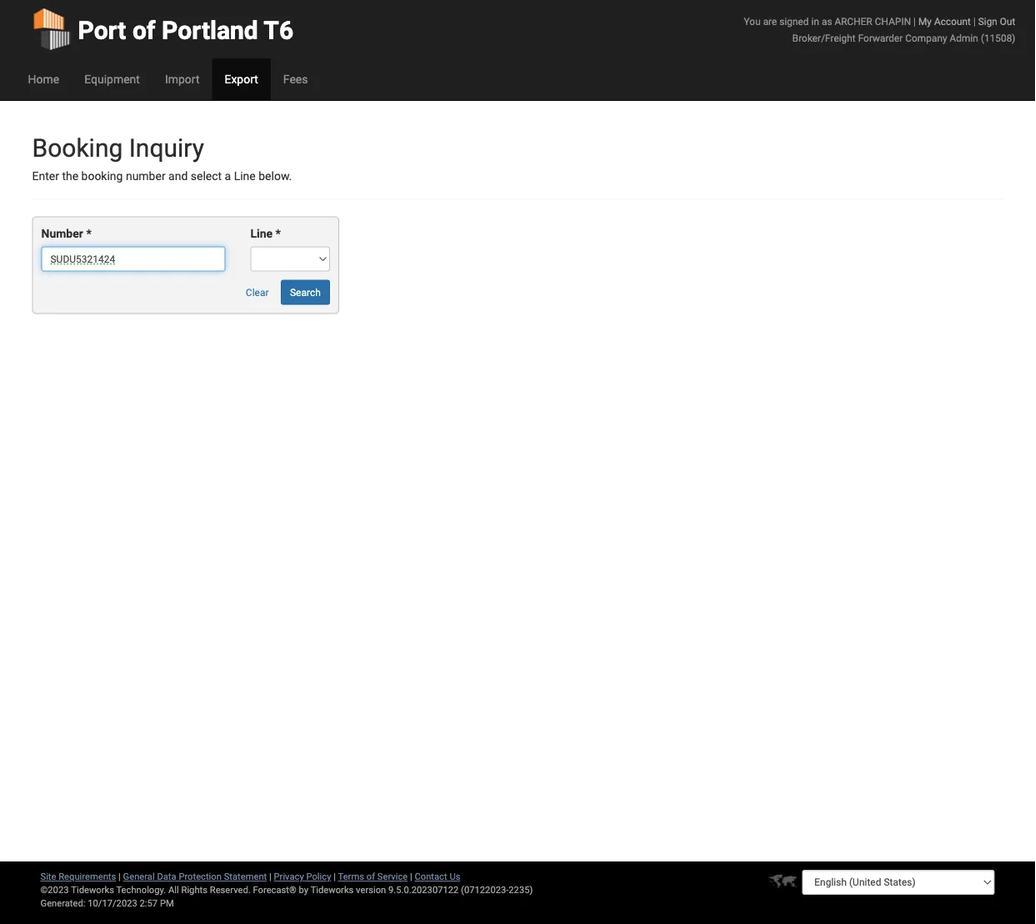 Task type: vqa. For each thing, say whether or not it's contained in the screenshot.
Site Requirements LINK
yes



Task type: describe. For each thing, give the bounding box(es) containing it.
data
[[157, 871, 176, 882]]

forecast®
[[253, 885, 297, 895]]

a
[[225, 169, 231, 183]]

site requirements | general data protection statement | privacy policy | terms of service | contact us ©2023 tideworks technology. all rights reserved. forecast® by tideworks version 9.5.0.202307122 (07122023-2235) generated: 10/17/2023 2:57 pm
[[40, 871, 533, 909]]

enter
[[32, 169, 59, 183]]

policy
[[306, 871, 332, 882]]

select
[[191, 169, 222, 183]]

* for number *
[[86, 227, 92, 241]]

statement
[[224, 871, 267, 882]]

equipment button
[[72, 58, 153, 100]]

©2023 tideworks
[[40, 885, 114, 895]]

rights
[[181, 885, 208, 895]]

protection
[[179, 871, 222, 882]]

| up 9.5.0.202307122
[[410, 871, 413, 882]]

booking
[[32, 133, 123, 163]]

Number * text field
[[41, 246, 226, 271]]

general data protection statement link
[[123, 871, 267, 882]]

(11508)
[[982, 32, 1016, 44]]

fees
[[283, 72, 308, 86]]

forwarder
[[859, 32, 904, 44]]

clear
[[246, 286, 269, 298]]

site requirements link
[[40, 871, 116, 882]]

my account link
[[919, 15, 972, 27]]

9.5.0.202307122
[[389, 885, 459, 895]]

| left general
[[118, 871, 121, 882]]

clear button
[[237, 280, 278, 305]]

company
[[906, 32, 948, 44]]

and
[[169, 169, 188, 183]]

portland
[[162, 15, 258, 45]]

port of portland t6
[[78, 15, 294, 45]]

10/17/2023
[[88, 898, 137, 909]]

number *
[[41, 227, 92, 241]]

out
[[1001, 15, 1016, 27]]

technology.
[[116, 885, 166, 895]]

search button
[[281, 280, 330, 305]]

| up tideworks
[[334, 871, 336, 882]]

home
[[28, 72, 59, 86]]

by
[[299, 885, 309, 895]]

export button
[[212, 58, 271, 100]]

admin
[[950, 32, 979, 44]]

us
[[450, 871, 461, 882]]

1 vertical spatial line
[[251, 227, 273, 241]]

port
[[78, 15, 126, 45]]

import
[[165, 72, 200, 86]]

in
[[812, 15, 820, 27]]

number
[[41, 227, 83, 241]]

the
[[62, 169, 78, 183]]

2235)
[[509, 885, 533, 895]]

account
[[935, 15, 972, 27]]



Task type: locate. For each thing, give the bounding box(es) containing it.
reserved.
[[210, 885, 251, 895]]

0 horizontal spatial *
[[86, 227, 92, 241]]

contact us link
[[415, 871, 461, 882]]

1 * from the left
[[86, 227, 92, 241]]

0 vertical spatial line
[[234, 169, 256, 183]]

terms of service link
[[338, 871, 408, 882]]

2:57
[[140, 898, 158, 909]]

privacy policy link
[[274, 871, 332, 882]]

* down below.
[[276, 227, 281, 241]]

generated:
[[40, 898, 85, 909]]

0 horizontal spatial of
[[133, 15, 156, 45]]

t6
[[264, 15, 294, 45]]

tideworks
[[311, 885, 354, 895]]

| left sign
[[974, 15, 977, 27]]

general
[[123, 871, 155, 882]]

are
[[764, 15, 778, 27]]

of up version on the left of page
[[367, 871, 375, 882]]

*
[[86, 227, 92, 241], [276, 227, 281, 241]]

home button
[[15, 58, 72, 100]]

contact
[[415, 871, 448, 882]]

sign
[[979, 15, 998, 27]]

1 horizontal spatial *
[[276, 227, 281, 241]]

you are signed in as archer chapin | my account | sign out broker/freight forwarder company admin (11508)
[[744, 15, 1016, 44]]

2 * from the left
[[276, 227, 281, 241]]

line up clear
[[251, 227, 273, 241]]

fees button
[[271, 58, 321, 100]]

below.
[[259, 169, 292, 183]]

sign out link
[[979, 15, 1016, 27]]

signed
[[780, 15, 810, 27]]

privacy
[[274, 871, 304, 882]]

pm
[[160, 898, 174, 909]]

1 vertical spatial of
[[367, 871, 375, 882]]

requirements
[[59, 871, 116, 882]]

broker/freight
[[793, 32, 856, 44]]

of right port
[[133, 15, 156, 45]]

line *
[[251, 227, 281, 241]]

all
[[168, 885, 179, 895]]

line
[[234, 169, 256, 183], [251, 227, 273, 241]]

equipment
[[84, 72, 140, 86]]

export
[[225, 72, 258, 86]]

* for line *
[[276, 227, 281, 241]]

(07122023-
[[461, 885, 509, 895]]

number
[[126, 169, 166, 183]]

archer
[[835, 15, 873, 27]]

version
[[356, 885, 386, 895]]

* right number
[[86, 227, 92, 241]]

of inside site requirements | general data protection statement | privacy policy | terms of service | contact us ©2023 tideworks technology. all rights reserved. forecast® by tideworks version 9.5.0.202307122 (07122023-2235) generated: 10/17/2023 2:57 pm
[[367, 871, 375, 882]]

port of portland t6 link
[[32, 0, 294, 58]]

as
[[822, 15, 833, 27]]

| left 'my'
[[914, 15, 917, 27]]

my
[[919, 15, 932, 27]]

inquiry
[[129, 133, 204, 163]]

0 vertical spatial of
[[133, 15, 156, 45]]

| up the forecast®
[[269, 871, 272, 882]]

import button
[[153, 58, 212, 100]]

you
[[744, 15, 761, 27]]

service
[[378, 871, 408, 882]]

booking
[[81, 169, 123, 183]]

terms
[[338, 871, 364, 882]]

booking inquiry enter the booking number and select a line below.
[[32, 133, 292, 183]]

chapin
[[876, 15, 912, 27]]

search
[[290, 286, 321, 298]]

|
[[914, 15, 917, 27], [974, 15, 977, 27], [118, 871, 121, 882], [269, 871, 272, 882], [334, 871, 336, 882], [410, 871, 413, 882]]

of
[[133, 15, 156, 45], [367, 871, 375, 882]]

site
[[40, 871, 56, 882]]

line inside booking inquiry enter the booking number and select a line below.
[[234, 169, 256, 183]]

1 horizontal spatial of
[[367, 871, 375, 882]]

line right a
[[234, 169, 256, 183]]



